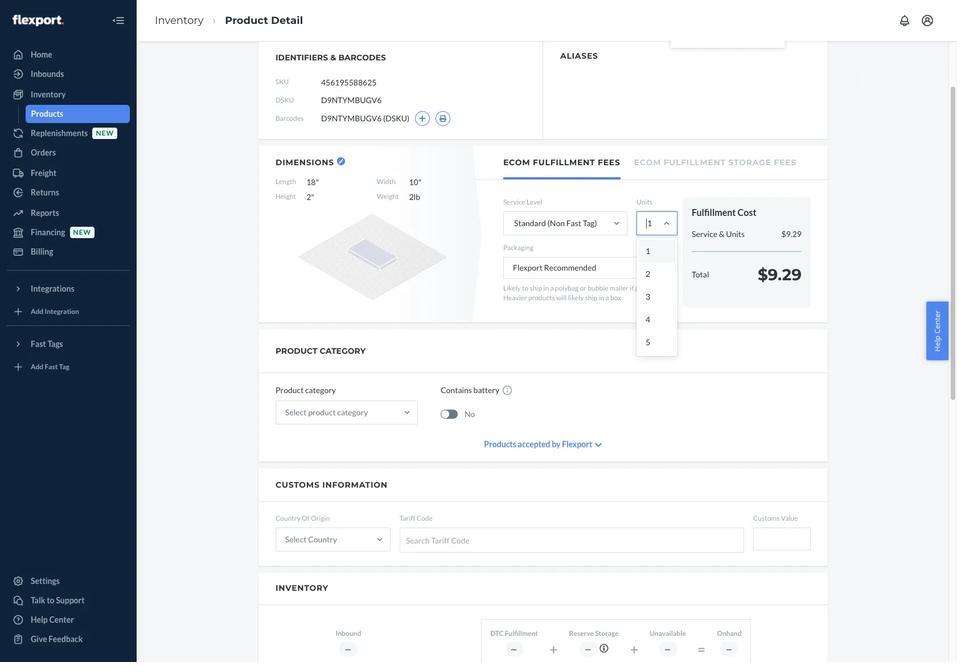 Task type: vqa. For each thing, say whether or not it's contained in the screenshot.
Select related to Select Country
yes



Task type: locate. For each thing, give the bounding box(es) containing it.
0 horizontal spatial ship
[[530, 284, 542, 292]]

inventory link
[[155, 14, 204, 27], [7, 85, 130, 104]]

" for 10 " height
[[419, 177, 422, 187]]

2 for lb
[[409, 192, 414, 202]]

chevron down image
[[596, 441, 603, 449]]

1 horizontal spatial product
[[276, 385, 304, 395]]

1 vertical spatial customs
[[754, 514, 780, 523]]

home
[[31, 50, 52, 59]]

1 horizontal spatial ship
[[586, 294, 598, 302]]

1 horizontal spatial to
[[523, 284, 529, 292]]

code
[[417, 514, 433, 523], [451, 535, 470, 545]]

give feedback button
[[7, 630, 130, 648]]

open account menu image
[[921, 14, 935, 27]]

1 horizontal spatial tariff
[[432, 535, 450, 545]]

&
[[331, 52, 336, 63], [720, 229, 725, 239]]

1 vertical spatial inventory link
[[7, 85, 130, 104]]

2 inside the units element
[[646, 269, 651, 279]]

fast left tag
[[45, 363, 58, 371]]

origin
[[311, 514, 330, 523]]

fulfillment for dtc fulfillment
[[505, 629, 538, 637]]

lb
[[414, 192, 421, 202]]

― down the dtc fulfillment
[[511, 645, 518, 653]]

=
[[698, 641, 706, 658]]

new down products link
[[96, 129, 114, 138]]

returns
[[31, 187, 59, 197]]

storage up info circle image
[[596, 629, 619, 637]]

flexport logo image
[[13, 15, 64, 26]]

to inside button
[[47, 595, 54, 605]]

0 horizontal spatial inventory
[[31, 89, 66, 99]]

ship
[[530, 284, 542, 292], [586, 294, 598, 302]]

0 vertical spatial service
[[504, 198, 526, 206]]

2 d9ntymbugv6 from the top
[[321, 113, 382, 123]]

help center
[[933, 310, 943, 352], [31, 615, 74, 625]]

product down product
[[276, 385, 304, 395]]

2 horizontal spatial 2
[[646, 269, 651, 279]]

fast left tag)
[[567, 218, 582, 228]]

None text field
[[754, 528, 811, 551]]

fees
[[598, 157, 621, 168], [775, 157, 797, 168]]

1 horizontal spatial fees
[[775, 157, 797, 168]]

1 vertical spatial storage
[[596, 629, 619, 637]]

inventory link inside breadcrumbs navigation
[[155, 14, 204, 27]]

4 ― from the left
[[665, 645, 672, 653]]

1 horizontal spatial +
[[631, 641, 639, 658]]

0 vertical spatial ship
[[530, 284, 542, 292]]

1 vertical spatial add
[[31, 363, 43, 371]]

1 vertical spatial a
[[606, 294, 610, 302]]

1 vertical spatial ship
[[586, 294, 598, 302]]

2 horizontal spatial inventory
[[276, 583, 329, 593]]

fulfillment
[[533, 157, 596, 168], [664, 157, 726, 168], [692, 207, 737, 218], [505, 629, 538, 637]]

1 horizontal spatial units
[[727, 229, 745, 239]]

1 vertical spatial country
[[308, 535, 337, 544]]

storage inside tab
[[729, 157, 772, 168]]

1 horizontal spatial category
[[338, 407, 368, 417]]

to for talk
[[47, 595, 54, 605]]

fast tags button
[[7, 335, 130, 353]]

add left integration
[[31, 307, 43, 316]]

contains
[[441, 385, 472, 395]]

1 ecom from the left
[[504, 157, 531, 168]]

1 vertical spatial units
[[727, 229, 745, 239]]

0 vertical spatial d9ntymbugv6
[[321, 95, 382, 105]]

0 horizontal spatial service
[[504, 198, 526, 206]]

2 ― from the left
[[511, 645, 518, 653]]

units element
[[637, 211, 678, 356]]

2 fees from the left
[[775, 157, 797, 168]]

0 vertical spatial help
[[933, 336, 943, 352]]

1 vertical spatial d9ntymbugv6
[[321, 113, 382, 123]]

2 left pen icon
[[646, 269, 651, 279]]

0 horizontal spatial products
[[31, 109, 63, 119]]

accepted
[[518, 439, 551, 449]]

fulfillment for ecom fulfillment fees
[[533, 157, 596, 168]]

fulfillment inside ecom fulfillment fees tab
[[533, 157, 596, 168]]

1 vertical spatial products
[[485, 439, 517, 449]]

0 vertical spatial customs
[[276, 480, 320, 490]]

0 vertical spatial $9.29
[[782, 229, 802, 239]]

0 vertical spatial code
[[417, 514, 433, 523]]

None text field
[[321, 71, 406, 93]]

0 vertical spatial inventory
[[155, 14, 204, 27]]

add fast tag link
[[7, 358, 130, 376]]

0 horizontal spatial category
[[305, 385, 336, 395]]

0 vertical spatial products
[[31, 109, 63, 119]]

1 fees from the left
[[598, 157, 621, 168]]

0 horizontal spatial to
[[47, 595, 54, 605]]

select for select country
[[285, 535, 307, 544]]

flexport recommended
[[513, 263, 597, 273]]

0 vertical spatial flexport
[[513, 263, 543, 273]]

tariff right search
[[432, 535, 450, 545]]

1 horizontal spatial 2
[[409, 192, 414, 202]]

product category
[[276, 346, 366, 356]]

likely to ship in a polybag or bubble mailer if possible. heavier products will likely ship in a box.
[[504, 284, 662, 302]]

0 horizontal spatial a
[[551, 284, 554, 292]]

country left of
[[276, 514, 301, 523]]

" up lb
[[419, 177, 422, 187]]

dtc fulfillment
[[491, 629, 538, 637]]

settings
[[31, 576, 60, 586]]

― down unavailable
[[665, 645, 672, 653]]

products for products
[[31, 109, 63, 119]]

1 horizontal spatial customs
[[754, 514, 780, 523]]

product inside breadcrumbs navigation
[[225, 14, 268, 27]]

0 horizontal spatial country
[[276, 514, 301, 523]]

to right talk
[[47, 595, 54, 605]]

2 vertical spatial inventory
[[276, 583, 329, 593]]

products link
[[25, 105, 130, 123]]

product left detail
[[225, 14, 268, 27]]

tariff
[[400, 514, 416, 523], [432, 535, 450, 545]]

2 "
[[307, 192, 314, 202]]

0 horizontal spatial product
[[225, 14, 268, 27]]

1 select from the top
[[285, 407, 307, 417]]

onhand
[[718, 629, 742, 637]]

category right product on the left
[[338, 407, 368, 417]]

+
[[550, 641, 558, 658], [631, 641, 639, 658]]

add
[[31, 307, 43, 316], [31, 363, 43, 371]]

0 horizontal spatial new
[[73, 228, 91, 237]]

service down 'fulfillment cost'
[[692, 229, 718, 239]]

2 down 18
[[307, 192, 311, 202]]

1 horizontal spatial center
[[933, 310, 943, 334]]

category
[[320, 346, 366, 356]]

2 add from the top
[[31, 363, 43, 371]]

0 horizontal spatial &
[[331, 52, 336, 63]]

help
[[933, 336, 943, 352], [31, 615, 48, 625]]

recommended
[[544, 263, 597, 273]]

+ left info circle image
[[550, 641, 558, 658]]

0 horizontal spatial 2
[[307, 192, 311, 202]]

standard
[[515, 218, 546, 228]]

0 horizontal spatial help center
[[31, 615, 74, 625]]

0 horizontal spatial "
[[311, 192, 314, 202]]

inventory inside breadcrumbs navigation
[[155, 14, 204, 27]]

1 horizontal spatial inventory
[[155, 14, 204, 27]]

in up products
[[544, 284, 549, 292]]

a left box.
[[606, 294, 610, 302]]

0 vertical spatial 1
[[648, 218, 653, 228]]

tab list
[[476, 146, 829, 180]]

1 vertical spatial new
[[73, 228, 91, 237]]

select country
[[285, 535, 337, 544]]

1 horizontal spatial service
[[692, 229, 718, 239]]

& down 'fulfillment cost'
[[720, 229, 725, 239]]

0 vertical spatial category
[[305, 385, 336, 395]]

0 vertical spatial country
[[276, 514, 301, 523]]

2 ecom from the left
[[635, 157, 662, 168]]

d9ntymbugv6 up pencil alt image
[[321, 113, 382, 123]]

pencil alt image
[[339, 159, 344, 164]]

inventory
[[155, 14, 204, 27], [31, 89, 66, 99], [276, 583, 329, 593]]

products accepted by flexport
[[485, 439, 593, 449]]

1 horizontal spatial products
[[485, 439, 517, 449]]

in down bubble
[[599, 294, 605, 302]]

1 vertical spatial product
[[276, 385, 304, 395]]

sku
[[276, 78, 289, 86]]

select down 'country of origin'
[[285, 535, 307, 544]]

― down onhand
[[726, 645, 734, 653]]

1 horizontal spatial "
[[316, 177, 319, 187]]

give
[[31, 634, 47, 644]]

1 horizontal spatial &
[[720, 229, 725, 239]]

breadcrumbs navigation
[[146, 4, 312, 37]]

1 for 1 2 3 4 5
[[646, 246, 651, 256]]

1 vertical spatial tariff
[[432, 535, 450, 545]]

1 add from the top
[[31, 307, 43, 316]]

talk to support button
[[7, 591, 130, 610]]

― left info circle image
[[585, 645, 592, 653]]

aliases
[[561, 51, 599, 61]]

select
[[285, 407, 307, 417], [285, 535, 307, 544]]

fast left tags
[[31, 339, 46, 349]]

" down dimensions
[[316, 177, 319, 187]]

new
[[96, 129, 114, 138], [73, 228, 91, 237]]

help inside button
[[933, 336, 943, 352]]

a up products
[[551, 284, 554, 292]]

0 horizontal spatial fees
[[598, 157, 621, 168]]

$9.29
[[782, 229, 802, 239], [758, 265, 802, 284]]

help center inside help center button
[[933, 310, 943, 352]]

financing
[[31, 227, 65, 237]]

ecom fulfillment storage fees tab
[[635, 146, 797, 177]]

service left level
[[504, 198, 526, 206]]

3 ― from the left
[[585, 645, 592, 653]]

1 horizontal spatial inventory link
[[155, 14, 204, 27]]

1 for 1
[[648, 218, 653, 228]]

d9ntymbugv6 up d9ntymbugv6 (dsku)
[[321, 95, 382, 105]]

length
[[276, 177, 296, 186]]

1
[[648, 218, 653, 228], [646, 246, 651, 256]]

fulfillment inside ecom fulfillment storage fees tab
[[664, 157, 726, 168]]

d9ntymbugv6
[[321, 95, 382, 105], [321, 113, 382, 123]]

billing
[[31, 247, 53, 256]]

ecom fulfillment fees tab
[[504, 146, 621, 179]]

heavier
[[504, 294, 527, 302]]

standard (non fast tag)
[[515, 218, 598, 228]]

products
[[529, 294, 555, 302]]

1 d9ntymbugv6 from the top
[[321, 95, 382, 105]]

d9ntymbugv6 for d9ntymbugv6 (dsku)
[[321, 113, 382, 123]]

" for 18 "
[[316, 177, 319, 187]]

customs up 'country of origin'
[[276, 480, 320, 490]]

customs for customs information
[[276, 480, 320, 490]]

1 ― from the left
[[345, 645, 352, 653]]

tariff up search
[[400, 514, 416, 523]]

country
[[276, 514, 301, 523], [308, 535, 337, 544]]

1 vertical spatial service
[[692, 229, 718, 239]]

in
[[544, 284, 549, 292], [599, 294, 605, 302]]

add integration link
[[7, 303, 130, 321]]

0 horizontal spatial flexport
[[513, 263, 543, 273]]

0 vertical spatial product
[[225, 14, 268, 27]]

to
[[523, 284, 529, 292], [47, 595, 54, 605]]

info circle image
[[600, 644, 609, 653]]

1 horizontal spatial help
[[933, 336, 943, 352]]

1 horizontal spatial in
[[599, 294, 605, 302]]

1 vertical spatial in
[[599, 294, 605, 302]]

1 vertical spatial fast
[[31, 339, 46, 349]]

search tariff code
[[406, 535, 470, 545]]

code right search
[[451, 535, 470, 545]]

billing link
[[7, 243, 130, 261]]

1 vertical spatial $9.29
[[758, 265, 802, 284]]

0 horizontal spatial in
[[544, 284, 549, 292]]

to right likely
[[523, 284, 529, 292]]

1 horizontal spatial storage
[[729, 157, 772, 168]]

0 vertical spatial storage
[[729, 157, 772, 168]]

1 vertical spatial help center
[[31, 615, 74, 625]]

2 horizontal spatial "
[[419, 177, 422, 187]]

0 vertical spatial fast
[[567, 218, 582, 228]]

talk to support
[[31, 595, 85, 605]]

customs left value
[[754, 514, 780, 523]]

0 horizontal spatial storage
[[596, 629, 619, 637]]

customs for customs value
[[754, 514, 780, 523]]

0 vertical spatial help center
[[933, 310, 943, 352]]

new down "reports" link
[[73, 228, 91, 237]]

products left accepted
[[485, 439, 517, 449]]

0 vertical spatial center
[[933, 310, 943, 334]]

add down fast tags on the bottom of the page
[[31, 363, 43, 371]]

1 horizontal spatial code
[[451, 535, 470, 545]]

0 vertical spatial in
[[544, 284, 549, 292]]

2 down 10
[[409, 192, 414, 202]]

storage
[[729, 157, 772, 168], [596, 629, 619, 637]]

0 horizontal spatial help
[[31, 615, 48, 625]]

― for dtc fulfillment
[[511, 645, 518, 653]]

0 vertical spatial &
[[331, 52, 336, 63]]

country down origin
[[308, 535, 337, 544]]

category up product on the left
[[305, 385, 336, 395]]

support
[[56, 595, 85, 605]]

products up replenishments
[[31, 109, 63, 119]]

0 horizontal spatial tariff
[[400, 514, 416, 523]]

0 horizontal spatial inventory link
[[7, 85, 130, 104]]

0 horizontal spatial +
[[550, 641, 558, 658]]

fast inside dropdown button
[[31, 339, 46, 349]]

0 vertical spatial select
[[285, 407, 307, 417]]

center
[[933, 310, 943, 334], [49, 615, 74, 625]]

to inside likely to ship in a polybag or bubble mailer if possible. heavier products will likely ship in a box.
[[523, 284, 529, 292]]

help center inside help center link
[[31, 615, 74, 625]]

storage up cost
[[729, 157, 772, 168]]

ship down bubble
[[586, 294, 598, 302]]

select down 'product category'
[[285, 407, 307, 417]]

battery
[[474, 385, 500, 395]]

0 horizontal spatial ecom
[[504, 157, 531, 168]]

flexport right 'by' at the right
[[562, 439, 593, 449]]

ship up products
[[530, 284, 542, 292]]

barcodes
[[339, 52, 386, 63]]

products
[[31, 109, 63, 119], [485, 439, 517, 449]]

0 vertical spatial inventory link
[[155, 14, 204, 27]]

+ right info circle image
[[631, 641, 639, 658]]

" down 18 "
[[311, 192, 314, 202]]

5 ― from the left
[[726, 645, 734, 653]]

0 vertical spatial to
[[523, 284, 529, 292]]

code up search
[[417, 514, 433, 523]]

ecom fulfillment storage fees
[[635, 157, 797, 168]]

" inside 10 " height
[[419, 177, 422, 187]]

1 horizontal spatial new
[[96, 129, 114, 138]]

0 vertical spatial add
[[31, 307, 43, 316]]

― down inbound on the bottom of page
[[345, 645, 352, 653]]

2 select from the top
[[285, 535, 307, 544]]

talk
[[31, 595, 45, 605]]

0 horizontal spatial center
[[49, 615, 74, 625]]

― for unavailable
[[665, 645, 672, 653]]

flexport down the packaging
[[513, 263, 543, 273]]

& left barcodes
[[331, 52, 336, 63]]

1 horizontal spatial country
[[308, 535, 337, 544]]



Task type: describe. For each thing, give the bounding box(es) containing it.
replenishments
[[31, 128, 88, 138]]

& for identifiers
[[331, 52, 336, 63]]

country of origin
[[276, 514, 330, 523]]

pen image
[[656, 264, 664, 272]]

0 vertical spatial a
[[551, 284, 554, 292]]

will
[[557, 294, 567, 302]]

freight link
[[7, 164, 130, 182]]

fulfillment cost
[[692, 207, 757, 218]]

or
[[580, 284, 587, 292]]

identifiers
[[276, 52, 328, 63]]

settings link
[[7, 572, 130, 590]]

search
[[406, 535, 430, 545]]

fast tags
[[31, 339, 63, 349]]

if
[[630, 284, 634, 292]]

value
[[782, 514, 798, 523]]

0 vertical spatial tariff
[[400, 514, 416, 523]]

packaging
[[504, 243, 534, 252]]

of
[[302, 514, 310, 523]]

1 vertical spatial inventory
[[31, 89, 66, 99]]

$9.29 for service & units
[[782, 229, 802, 239]]

" for 2 "
[[311, 192, 314, 202]]

― for reserve storage
[[585, 645, 592, 653]]

weight
[[377, 192, 399, 201]]

information
[[323, 480, 388, 490]]

add for add integration
[[31, 307, 43, 316]]

total
[[692, 269, 710, 279]]

add for add fast tag
[[31, 363, 43, 371]]

product for product detail
[[225, 14, 268, 27]]

products for products accepted by flexport
[[485, 439, 517, 449]]

service for service level
[[504, 198, 526, 206]]

1 + from the left
[[550, 641, 558, 658]]

18 "
[[307, 177, 319, 187]]

select for select product category
[[285, 407, 307, 417]]

select product category
[[285, 407, 368, 417]]

2 + from the left
[[631, 641, 639, 658]]

& for service
[[720, 229, 725, 239]]

returns link
[[7, 183, 130, 202]]

1 vertical spatial center
[[49, 615, 74, 625]]

18
[[307, 177, 316, 187]]

d9ntymbugv6 for d9ntymbugv6
[[321, 95, 382, 105]]

inbounds
[[31, 69, 64, 79]]

service for service & units
[[692, 229, 718, 239]]

integrations
[[31, 284, 74, 293]]

bubble
[[588, 284, 609, 292]]

likely
[[569, 294, 584, 302]]

print image
[[439, 115, 447, 122]]

10 " height
[[276, 177, 422, 201]]

2 vertical spatial fast
[[45, 363, 58, 371]]

2 lb
[[409, 192, 421, 202]]

center inside button
[[933, 310, 943, 334]]

reports
[[31, 208, 59, 218]]

freight
[[31, 168, 56, 178]]

5
[[646, 337, 651, 347]]

new for financing
[[73, 228, 91, 237]]

product for product category
[[276, 385, 304, 395]]

product
[[276, 346, 318, 356]]

open notifications image
[[899, 14, 912, 27]]

add integration
[[31, 307, 79, 316]]

no
[[465, 409, 475, 419]]

add fast tag
[[31, 363, 69, 371]]

1 vertical spatial code
[[451, 535, 470, 545]]

3
[[646, 292, 651, 302]]

identifiers & barcodes
[[276, 52, 386, 63]]

integration
[[45, 307, 79, 316]]

0 horizontal spatial code
[[417, 514, 433, 523]]

(non
[[548, 218, 565, 228]]

mailer
[[610, 284, 629, 292]]

orders link
[[7, 144, 130, 162]]

home link
[[7, 46, 130, 64]]

contains battery
[[441, 385, 500, 395]]

1 vertical spatial help
[[31, 615, 48, 625]]

plus image
[[419, 115, 426, 122]]

flexport inside button
[[513, 263, 543, 273]]

reserve storage
[[569, 629, 619, 637]]

flexport recommended button
[[504, 257, 674, 279]]

help center button
[[927, 302, 949, 360]]

reports link
[[7, 204, 130, 222]]

service level
[[504, 198, 543, 206]]

4
[[646, 315, 651, 324]]

new for replenishments
[[96, 129, 114, 138]]

― for onhand
[[726, 645, 734, 653]]

to for likely
[[523, 284, 529, 292]]

tag
[[59, 363, 69, 371]]

1 horizontal spatial flexport
[[562, 439, 593, 449]]

dsku
[[276, 96, 294, 105]]

detail
[[271, 14, 303, 27]]

tags
[[48, 339, 63, 349]]

d9ntymbugv6 (dsku)
[[321, 113, 410, 123]]

fulfillment for ecom fulfillment storage fees
[[664, 157, 726, 168]]

0 vertical spatial units
[[637, 198, 653, 206]]

ecom for ecom fulfillment storage fees
[[635, 157, 662, 168]]

1 vertical spatial category
[[338, 407, 368, 417]]

feedback
[[49, 634, 83, 644]]

product
[[308, 407, 336, 417]]

integrations button
[[7, 280, 130, 298]]

tariff code
[[400, 514, 433, 523]]

product category
[[276, 385, 336, 395]]

$9.29 for total
[[758, 265, 802, 284]]

give feedback
[[31, 634, 83, 644]]

ecom fulfillment fees
[[504, 157, 621, 168]]

width
[[377, 177, 396, 186]]

unavailable
[[650, 629, 687, 637]]

customs information
[[276, 480, 388, 490]]

box.
[[611, 294, 623, 302]]

tab list containing ecom fulfillment fees
[[476, 146, 829, 180]]

height
[[276, 192, 296, 201]]

dimensions
[[276, 157, 334, 168]]

likely
[[504, 284, 521, 292]]

customs value
[[754, 514, 798, 523]]

possible.
[[636, 284, 662, 292]]

tag)
[[583, 218, 598, 228]]

help center link
[[7, 611, 130, 629]]

inbounds link
[[7, 65, 130, 83]]

1 horizontal spatial a
[[606, 294, 610, 302]]

ecom for ecom fulfillment fees
[[504, 157, 531, 168]]

orders
[[31, 148, 56, 157]]

reserve
[[569, 629, 594, 637]]

product detail
[[225, 14, 303, 27]]

service & units
[[692, 229, 745, 239]]

close navigation image
[[112, 14, 125, 27]]

by
[[552, 439, 561, 449]]

2 for "
[[307, 192, 311, 202]]

― for inbound
[[345, 645, 352, 653]]



